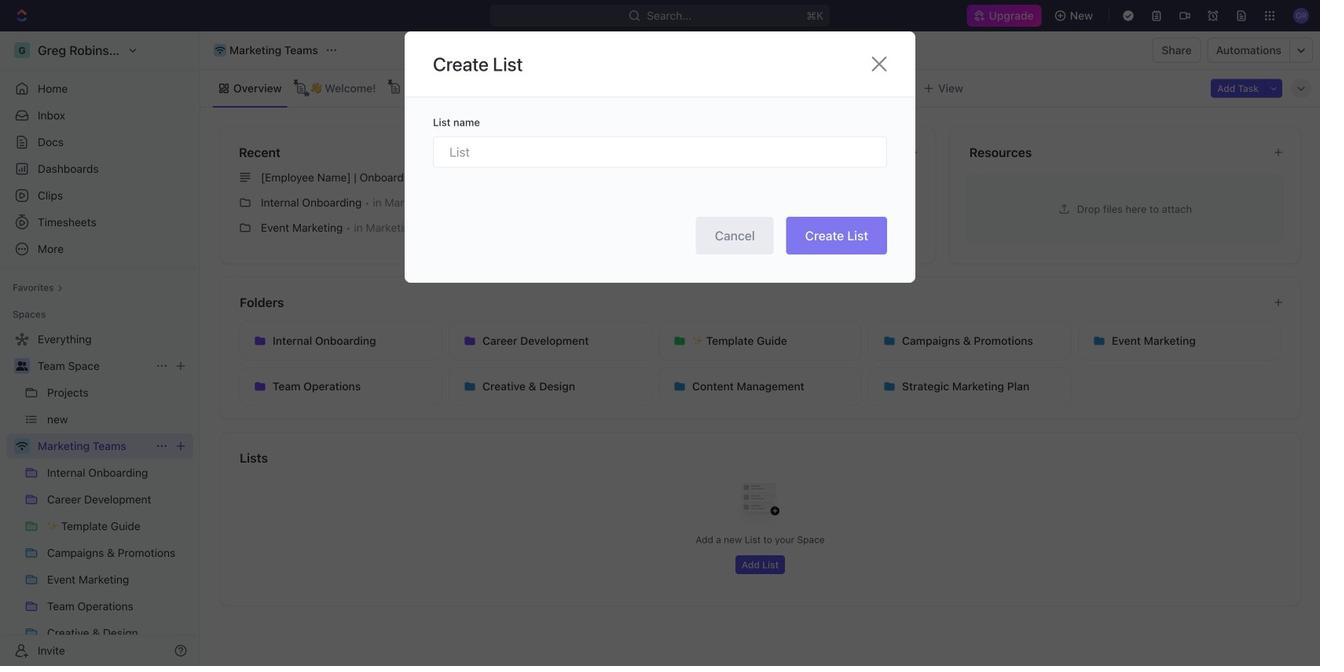 Task type: locate. For each thing, give the bounding box(es) containing it.
List text field
[[433, 136, 888, 168]]

tree inside sidebar navigation
[[6, 327, 193, 667]]

no most used docs image
[[729, 162, 792, 225]]

sidebar navigation
[[0, 31, 200, 667]]

tree
[[6, 327, 193, 667]]

no lists icon. image
[[729, 471, 792, 534]]

wifi image
[[16, 442, 28, 451]]

wifi image
[[215, 46, 225, 54]]



Task type: describe. For each thing, give the bounding box(es) containing it.
user group image
[[16, 362, 28, 371]]



Task type: vqa. For each thing, say whether or not it's contained in the screenshot.
New to the left
no



